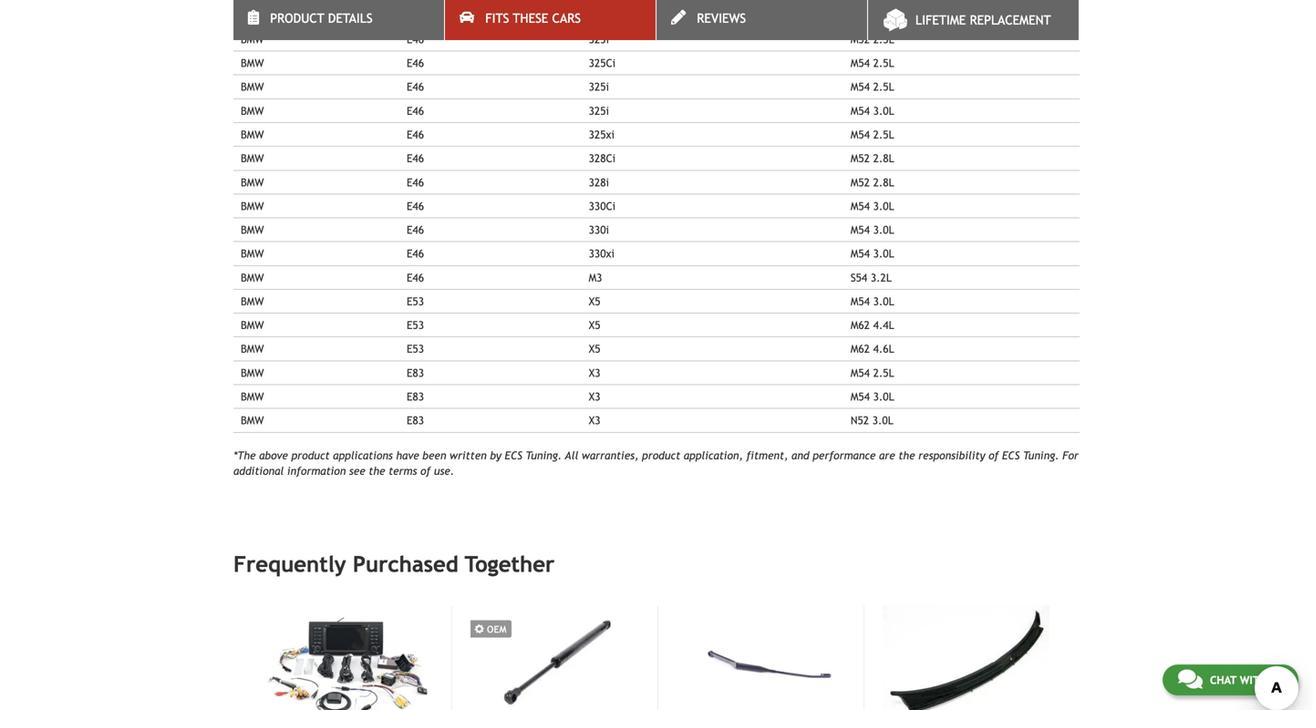 Task type: vqa. For each thing, say whether or not it's contained in the screenshot.
first the "x5" from the top of the page
yes



Task type: locate. For each thing, give the bounding box(es) containing it.
m62 left 4.4l
[[851, 319, 870, 332]]

1 x3 from the top
[[589, 367, 601, 379]]

2 m62 from the top
[[851, 343, 870, 356]]

have
[[396, 449, 419, 462]]

8 m54 from the top
[[851, 295, 870, 308]]

2 m54 2.5l from the top
[[851, 80, 895, 93]]

e53 for m54 3.0l
[[407, 295, 424, 308]]

comments image
[[1179, 669, 1203, 691]]

fits these cars
[[486, 11, 581, 26]]

the
[[899, 449, 916, 462], [369, 465, 385, 478]]

1 tuning. from the left
[[526, 449, 562, 462]]

windshield wiper arm - left image
[[677, 606, 844, 711]]

3 m54 2.5l from the top
[[851, 128, 895, 141]]

m54 3.0l for 325i
[[851, 104, 895, 117]]

2 2.5l from the top
[[874, 33, 895, 46]]

0 horizontal spatial ecs
[[505, 449, 523, 462]]

2.8l for 328i
[[874, 176, 895, 189]]

15 bmw from the top
[[241, 343, 264, 356]]

325ci
[[589, 57, 616, 69]]

0 horizontal spatial tuning.
[[526, 449, 562, 462]]

m52 for 328i
[[851, 176, 870, 189]]

x5
[[589, 295, 601, 308], [589, 319, 601, 332], [589, 343, 601, 356]]

18 bmw from the top
[[241, 414, 264, 427]]

2 x3 from the top
[[589, 390, 601, 403]]

0 horizontal spatial the
[[369, 465, 385, 478]]

1 m54 2.5l from the top
[[851, 57, 895, 69]]

performance
[[813, 449, 876, 462]]

4 bmw from the top
[[241, 80, 264, 93]]

2 product from the left
[[642, 449, 681, 462]]

2 e83 from the top
[[407, 390, 424, 403]]

2 x5 from the top
[[589, 319, 601, 332]]

e53 for m62 4.4l
[[407, 319, 424, 332]]

2.5l
[[874, 9, 895, 22], [874, 33, 895, 46], [874, 57, 895, 69], [874, 80, 895, 93], [874, 128, 895, 141], [874, 367, 895, 379]]

m52 2.8l
[[851, 152, 895, 165], [851, 176, 895, 189]]

the right see
[[369, 465, 385, 478]]

0 vertical spatial of
[[989, 449, 999, 462]]

330i
[[589, 224, 609, 236]]

6 2.5l from the top
[[874, 367, 895, 379]]

2 ecs from the left
[[1003, 449, 1020, 462]]

m52 for 323i
[[851, 33, 870, 46]]

x5 for m62 4.6l
[[589, 343, 601, 356]]

m52 2.8l for 328ci
[[851, 152, 895, 165]]

of
[[989, 449, 999, 462], [421, 465, 431, 478]]

1 e53 from the top
[[407, 295, 424, 308]]

1 vertical spatial the
[[369, 465, 385, 478]]

m54 2.5l for 325i
[[851, 80, 895, 93]]

e53
[[407, 295, 424, 308], [407, 319, 424, 332], [407, 343, 424, 356]]

m62
[[851, 319, 870, 332], [851, 343, 870, 356]]

0 vertical spatial e83
[[407, 367, 424, 379]]

m62 for m62 4.4l
[[851, 319, 870, 332]]

windshield cowl - e46 coupe and convertible image
[[883, 606, 1050, 711]]

1 vertical spatial m52 2.8l
[[851, 176, 895, 189]]

330ci
[[589, 200, 616, 212]]

3 e46 from the top
[[407, 80, 424, 93]]

6 e46 from the top
[[407, 152, 424, 165]]

4 m52 from the top
[[851, 176, 870, 189]]

m52 2.5l
[[851, 9, 895, 22], [851, 33, 895, 46]]

2 vertical spatial x3
[[589, 414, 601, 427]]

0 vertical spatial m52 2.8l
[[851, 152, 895, 165]]

1 x5 from the top
[[589, 295, 601, 308]]

3 m54 3.0l from the top
[[851, 224, 895, 236]]

m54 2.5l
[[851, 57, 895, 69], [851, 80, 895, 93], [851, 128, 895, 141], [851, 367, 895, 379]]

325xi
[[589, 128, 615, 141]]

3 m52 from the top
[[851, 152, 870, 165]]

3 x5 from the top
[[589, 343, 601, 356]]

10 bmw from the top
[[241, 224, 264, 236]]

0 horizontal spatial product
[[291, 449, 330, 462]]

2.5l for 325i
[[874, 80, 895, 93]]

m54 3.0l
[[851, 104, 895, 117], [851, 200, 895, 212], [851, 224, 895, 236], [851, 247, 895, 260], [851, 295, 895, 308], [851, 390, 895, 403]]

0 vertical spatial m52 2.5l
[[851, 9, 895, 22]]

0 vertical spatial m62
[[851, 319, 870, 332]]

product
[[270, 11, 324, 26]]

all
[[565, 449, 579, 462]]

325i up 325xi
[[589, 104, 609, 117]]

1 m52 2.8l from the top
[[851, 152, 895, 165]]

5 m54 3.0l from the top
[[851, 295, 895, 308]]

4 m54 2.5l from the top
[[851, 367, 895, 379]]

together
[[465, 552, 555, 577]]

m62 4.4l
[[851, 319, 895, 332]]

2 m52 2.8l from the top
[[851, 176, 895, 189]]

fits these cars link
[[445, 0, 656, 40]]

1 horizontal spatial tuning.
[[1024, 449, 1060, 462]]

application,
[[684, 449, 743, 462]]

s54
[[851, 271, 868, 284]]

2 vertical spatial x5
[[589, 343, 601, 356]]

2 e53 from the top
[[407, 319, 424, 332]]

1 vertical spatial x3
[[589, 390, 601, 403]]

3.0l
[[874, 104, 895, 117], [874, 200, 895, 212], [874, 224, 895, 236], [874, 247, 895, 260], [874, 295, 895, 308], [874, 390, 895, 403], [873, 414, 894, 427]]

x5 for m54 3.0l
[[589, 295, 601, 308]]

ecs right by
[[505, 449, 523, 462]]

325i
[[589, 80, 609, 93], [589, 104, 609, 117]]

1 2.8l from the top
[[874, 152, 895, 165]]

use.
[[434, 465, 455, 478]]

bmw
[[241, 9, 264, 22], [241, 33, 264, 46], [241, 57, 264, 69], [241, 80, 264, 93], [241, 104, 264, 117], [241, 128, 264, 141], [241, 152, 264, 165], [241, 176, 264, 189], [241, 200, 264, 212], [241, 224, 264, 236], [241, 247, 264, 260], [241, 271, 264, 284], [241, 295, 264, 308], [241, 319, 264, 332], [241, 343, 264, 356], [241, 367, 264, 379], [241, 390, 264, 403], [241, 414, 264, 427]]

the right are
[[899, 449, 916, 462]]

m62 for m62 4.6l
[[851, 343, 870, 356]]

s54 3.2l
[[851, 271, 892, 284]]

2 325i from the top
[[589, 104, 609, 117]]

2 m54 3.0l from the top
[[851, 200, 895, 212]]

2 vertical spatial e83
[[407, 414, 424, 427]]

5 e46 from the top
[[407, 128, 424, 141]]

tuning. left for in the bottom of the page
[[1024, 449, 1060, 462]]

323i
[[589, 33, 609, 46]]

1 m62 from the top
[[851, 319, 870, 332]]

1 horizontal spatial of
[[989, 449, 999, 462]]

3 x3 from the top
[[589, 414, 601, 427]]

e46 trunk gas strut - priced each image
[[471, 606, 638, 711]]

3 2.5l from the top
[[874, 57, 895, 69]]

e46
[[407, 33, 424, 46], [407, 57, 424, 69], [407, 80, 424, 93], [407, 104, 424, 117], [407, 128, 424, 141], [407, 152, 424, 165], [407, 176, 424, 189], [407, 200, 424, 212], [407, 224, 424, 236], [407, 247, 424, 260], [407, 271, 424, 284]]

1 e46 from the top
[[407, 33, 424, 46]]

m52
[[851, 9, 870, 22], [851, 33, 870, 46], [851, 152, 870, 165], [851, 176, 870, 189]]

4 2.5l from the top
[[874, 80, 895, 93]]

0 vertical spatial 325i
[[589, 80, 609, 93]]

by
[[490, 449, 502, 462]]

cars
[[552, 11, 581, 26]]

x3 for m54 3.0l
[[589, 390, 601, 403]]

2.5l for 325xi
[[874, 128, 895, 141]]

3 bmw from the top
[[241, 57, 264, 69]]

m62 4.6l
[[851, 343, 895, 356]]

been
[[423, 449, 447, 462]]

2.5l for 325ci
[[874, 57, 895, 69]]

3 m54 from the top
[[851, 104, 870, 117]]

x3
[[589, 367, 601, 379], [589, 390, 601, 403], [589, 414, 601, 427]]

x5 for m62 4.4l
[[589, 319, 601, 332]]

1 vertical spatial 2.8l
[[874, 176, 895, 189]]

2 vertical spatial e53
[[407, 343, 424, 356]]

4 e46 from the top
[[407, 104, 424, 117]]

us
[[1271, 674, 1284, 687]]

1 325i from the top
[[589, 80, 609, 93]]

1 m54 3.0l from the top
[[851, 104, 895, 117]]

e83
[[407, 367, 424, 379], [407, 390, 424, 403], [407, 414, 424, 427]]

7 e46 from the top
[[407, 176, 424, 189]]

2 2.8l from the top
[[874, 176, 895, 189]]

product
[[291, 449, 330, 462], [642, 449, 681, 462]]

reviews link
[[657, 0, 868, 40]]

tuning. left all
[[526, 449, 562, 462]]

1 vertical spatial 325i
[[589, 104, 609, 117]]

product right the warranties,
[[642, 449, 681, 462]]

3 e53 from the top
[[407, 343, 424, 356]]

2 m52 from the top
[[851, 33, 870, 46]]

of right responsibility
[[989, 449, 999, 462]]

1 vertical spatial m52 2.5l
[[851, 33, 895, 46]]

0 vertical spatial x3
[[589, 367, 601, 379]]

1 vertical spatial e53
[[407, 319, 424, 332]]

responsibility
[[919, 449, 986, 462]]

n52
[[851, 414, 870, 427]]

1 horizontal spatial product
[[642, 449, 681, 462]]

0 vertical spatial the
[[899, 449, 916, 462]]

1 horizontal spatial the
[[899, 449, 916, 462]]

325i for m54 2.5l
[[589, 80, 609, 93]]

m54 3.0l for 330xi
[[851, 247, 895, 260]]

1 2.5l from the top
[[874, 9, 895, 22]]

2.8l
[[874, 152, 895, 165], [874, 176, 895, 189]]

terms
[[389, 465, 417, 478]]

0 horizontal spatial of
[[421, 465, 431, 478]]

3 e83 from the top
[[407, 414, 424, 427]]

2.5l for x3
[[874, 367, 895, 379]]

4.6l
[[874, 343, 895, 356]]

1 e83 from the top
[[407, 367, 424, 379]]

1 vertical spatial m62
[[851, 343, 870, 356]]

5 2.5l from the top
[[874, 128, 895, 141]]

*the above product applications have been written by                 ecs tuning. all warranties, product application, fitment,                 and performance are the responsibility of ecs tuning.                 for additional information see the terms of use.
[[234, 449, 1079, 478]]

4 m54 3.0l from the top
[[851, 247, 895, 260]]

product details
[[270, 11, 373, 26]]

m54 2.5l for 325ci
[[851, 57, 895, 69]]

tuning.
[[526, 449, 562, 462], [1024, 449, 1060, 462]]

0 vertical spatial 2.8l
[[874, 152, 895, 165]]

0 vertical spatial x5
[[589, 295, 601, 308]]

with
[[1240, 674, 1267, 687]]

m54
[[851, 57, 870, 69], [851, 80, 870, 93], [851, 104, 870, 117], [851, 128, 870, 141], [851, 200, 870, 212], [851, 224, 870, 236], [851, 247, 870, 260], [851, 295, 870, 308], [851, 367, 870, 379], [851, 390, 870, 403]]

of down been
[[421, 465, 431, 478]]

1 vertical spatial e83
[[407, 390, 424, 403]]

9 bmw from the top
[[241, 200, 264, 212]]

m54 2.5l for 325xi
[[851, 128, 895, 141]]

product up information
[[291, 449, 330, 462]]

m3
[[589, 271, 603, 284]]

328ci
[[589, 152, 616, 165]]

m62 left 4.6l
[[851, 343, 870, 356]]

1 vertical spatial x5
[[589, 319, 601, 332]]

ecs right responsibility
[[1003, 449, 1020, 462]]

325i down '325ci'
[[589, 80, 609, 93]]

1 horizontal spatial ecs
[[1003, 449, 1020, 462]]

ecs
[[505, 449, 523, 462], [1003, 449, 1020, 462]]

0 vertical spatial e53
[[407, 295, 424, 308]]

6 m54 3.0l from the top
[[851, 390, 895, 403]]



Task type: describe. For each thing, give the bounding box(es) containing it.
warranties,
[[582, 449, 639, 462]]

are
[[879, 449, 896, 462]]

e83 for n52 3.0l
[[407, 414, 424, 427]]

4 m54 from the top
[[851, 128, 870, 141]]

328i
[[589, 176, 609, 189]]

9 m54 from the top
[[851, 367, 870, 379]]

android touchscreen head unit - 7 image
[[264, 606, 432, 711]]

lifetime
[[916, 13, 966, 27]]

product details link
[[234, 0, 444, 40]]

m52 for 328ci
[[851, 152, 870, 165]]

11 e46 from the top
[[407, 271, 424, 284]]

2.5l for 323i
[[874, 33, 895, 46]]

2.8l for 328ci
[[874, 152, 895, 165]]

e83 for m54 2.5l
[[407, 367, 424, 379]]

7 m54 from the top
[[851, 247, 870, 260]]

n52 3.0l
[[851, 414, 894, 427]]

m54 3.0l for 330ci
[[851, 200, 895, 212]]

lifetime replacement
[[916, 13, 1052, 27]]

information
[[287, 465, 346, 478]]

details
[[328, 11, 373, 26]]

10 e46 from the top
[[407, 247, 424, 260]]

m54 3.0l for x3
[[851, 390, 895, 403]]

10 m54 from the top
[[851, 390, 870, 403]]

e83 for m54 3.0l
[[407, 390, 424, 403]]

5 m54 from the top
[[851, 200, 870, 212]]

frequently
[[234, 552, 346, 577]]

x3 for n52 3.0l
[[589, 414, 601, 427]]

x3 for m54 2.5l
[[589, 367, 601, 379]]

lifetime replacement link
[[869, 0, 1079, 40]]

additional
[[234, 465, 284, 478]]

e53 for m62 4.6l
[[407, 343, 424, 356]]

2 m52 2.5l from the top
[[851, 33, 895, 46]]

1 product from the left
[[291, 449, 330, 462]]

2 bmw from the top
[[241, 33, 264, 46]]

6 bmw from the top
[[241, 128, 264, 141]]

325i for m54 3.0l
[[589, 104, 609, 117]]

17 bmw from the top
[[241, 390, 264, 403]]

replacement
[[970, 13, 1052, 27]]

applications
[[333, 449, 393, 462]]

2 m54 from the top
[[851, 80, 870, 93]]

fits
[[486, 11, 509, 26]]

and
[[792, 449, 810, 462]]

see
[[349, 465, 366, 478]]

8 bmw from the top
[[241, 176, 264, 189]]

2 tuning. from the left
[[1024, 449, 1060, 462]]

13 bmw from the top
[[241, 295, 264, 308]]

m54 2.5l for x3
[[851, 367, 895, 379]]

fitment,
[[747, 449, 789, 462]]

*the
[[234, 449, 256, 462]]

written
[[450, 449, 487, 462]]

frequently purchased together
[[234, 552, 555, 577]]

9 e46 from the top
[[407, 224, 424, 236]]

m52 2.8l for 328i
[[851, 176, 895, 189]]

1 m52 from the top
[[851, 9, 870, 22]]

1 bmw from the top
[[241, 9, 264, 22]]

for
[[1063, 449, 1079, 462]]

1 ecs from the left
[[505, 449, 523, 462]]

6 m54 from the top
[[851, 224, 870, 236]]

11 bmw from the top
[[241, 247, 264, 260]]

7 bmw from the top
[[241, 152, 264, 165]]

chat with us
[[1211, 674, 1284, 687]]

14 bmw from the top
[[241, 319, 264, 332]]

chat with us link
[[1163, 665, 1299, 696]]

5 bmw from the top
[[241, 104, 264, 117]]

1 m52 2.5l from the top
[[851, 9, 895, 22]]

2 e46 from the top
[[407, 57, 424, 69]]

these
[[513, 11, 549, 26]]

330xi
[[589, 247, 615, 260]]

16 bmw from the top
[[241, 367, 264, 379]]

8 e46 from the top
[[407, 200, 424, 212]]

m54 3.0l for x5
[[851, 295, 895, 308]]

1 vertical spatial of
[[421, 465, 431, 478]]

4.4l
[[874, 319, 895, 332]]

reviews
[[697, 11, 746, 26]]

chat
[[1211, 674, 1237, 687]]

12 bmw from the top
[[241, 271, 264, 284]]

purchased
[[353, 552, 459, 577]]

above
[[259, 449, 288, 462]]

m54 3.0l for 330i
[[851, 224, 895, 236]]

3.2l
[[871, 271, 892, 284]]

1 m54 from the top
[[851, 57, 870, 69]]



